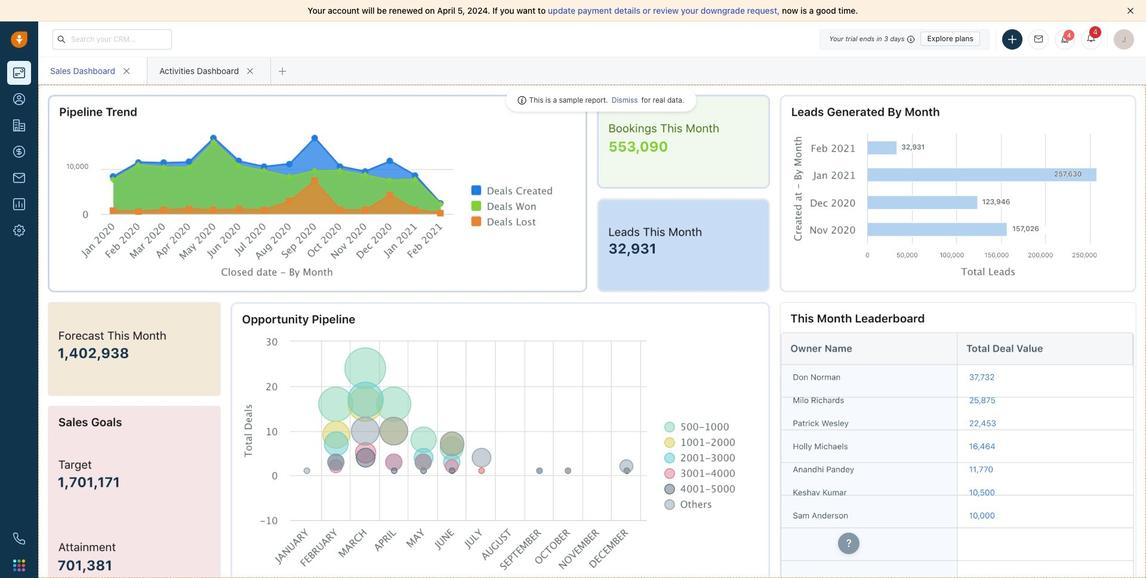Task type: describe. For each thing, give the bounding box(es) containing it.
phone image
[[13, 533, 25, 545]]

freshworks switcher image
[[13, 560, 25, 571]]

close image
[[1128, 7, 1135, 14]]

Search your CRM... text field
[[53, 29, 172, 49]]

phone element
[[7, 527, 31, 551]]



Task type: vqa. For each thing, say whether or not it's contained in the screenshot.
GROUP
no



